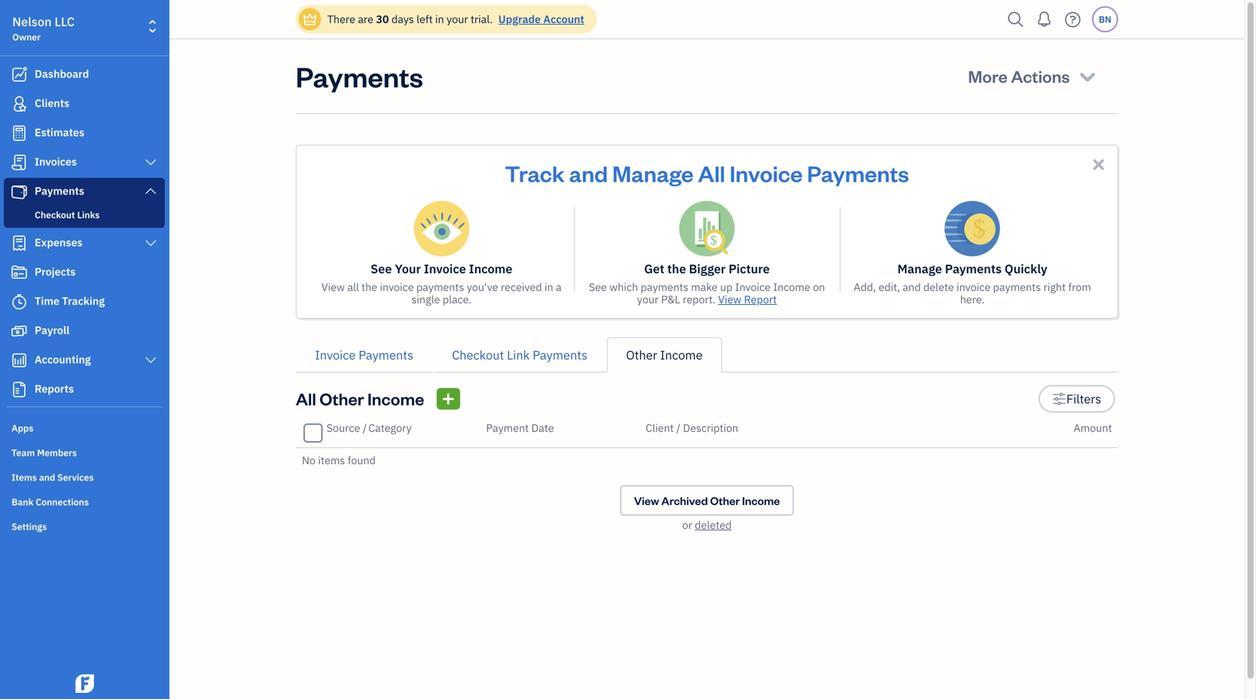 Task type: describe. For each thing, give the bounding box(es) containing it.
income inside see your invoice income view all the invoice payments you've received in a single place.
[[469, 261, 513, 277]]

see for your
[[371, 261, 392, 277]]

payments inside the checkout link payments link
[[533, 347, 588, 363]]

bn button
[[1093, 6, 1119, 32]]

trial.
[[471, 12, 493, 26]]

accounting
[[35, 353, 91, 367]]

checkout links link
[[7, 206, 162, 224]]

income inside other income link
[[661, 347, 703, 363]]

payments link
[[4, 178, 165, 206]]

report
[[744, 292, 777, 307]]

0 horizontal spatial other
[[320, 388, 364, 410]]

checkout link payments link
[[433, 338, 607, 373]]

nelson llc owner
[[12, 13, 75, 43]]

team members
[[12, 447, 77, 459]]

days
[[392, 12, 414, 26]]

quickly
[[1005, 261, 1048, 277]]

right
[[1044, 280, 1066, 294]]

all other income
[[296, 388, 424, 410]]

main element
[[0, 0, 208, 700]]

get
[[645, 261, 665, 277]]

source
[[327, 421, 360, 435]]

add new other income entry image
[[441, 390, 456, 408]]

up
[[721, 280, 733, 294]]

amount
[[1074, 421, 1113, 435]]

reports link
[[4, 376, 165, 404]]

or
[[683, 518, 693, 532]]

income inside view archived other income link
[[743, 494, 780, 508]]

chart image
[[10, 353, 29, 368]]

/ for category
[[363, 421, 367, 435]]

freshbooks image
[[72, 675, 97, 694]]

payment image
[[10, 184, 29, 200]]

source / category
[[327, 421, 412, 435]]

2 horizontal spatial other
[[711, 494, 740, 508]]

links
[[77, 209, 100, 221]]

members
[[37, 447, 77, 459]]

dashboard image
[[10, 67, 29, 82]]

see your invoice income view all the invoice payments you've received in a single place.
[[322, 261, 562, 307]]

and for services
[[39, 472, 55, 484]]

client / description
[[646, 421, 739, 435]]

single
[[412, 292, 440, 307]]

chevron large down image for invoices
[[144, 156, 158, 169]]

the inside see your invoice income view all the invoice payments you've received in a single place.
[[362, 280, 378, 294]]

client image
[[10, 96, 29, 112]]

apps
[[12, 422, 33, 435]]

invoice image
[[10, 155, 29, 170]]

filters
[[1067, 391, 1102, 407]]

track and manage all invoice payments
[[505, 159, 910, 188]]

income inside see which payments make up invoice income on your p&l report.
[[774, 280, 811, 294]]

make
[[691, 280, 718, 294]]

1 horizontal spatial all
[[698, 159, 726, 188]]

nelson
[[12, 13, 52, 30]]

services
[[57, 472, 94, 484]]

manage payments quickly image
[[945, 201, 1001, 257]]

received
[[501, 280, 542, 294]]

which
[[610, 280, 638, 294]]

no items found
[[302, 453, 376, 468]]

payments inside see which payments make up invoice income on your p&l report.
[[641, 280, 689, 294]]

settings image
[[1053, 390, 1067, 408]]

items and services
[[12, 472, 94, 484]]

picture
[[729, 261, 770, 277]]

payment date button
[[486, 421, 554, 435]]

account
[[544, 12, 585, 26]]

you've
[[467, 280, 499, 294]]

reports
[[35, 382, 74, 396]]

p&l
[[661, 292, 681, 307]]

found
[[348, 453, 376, 468]]

here.
[[961, 292, 985, 307]]

0 vertical spatial manage
[[613, 159, 694, 188]]

and for manage
[[569, 159, 608, 188]]

or deleted
[[683, 518, 732, 532]]

payments inside invoice payments link
[[359, 347, 414, 363]]

invoice inside see which payments make up invoice income on your p&l report.
[[736, 280, 771, 294]]

a
[[556, 280, 562, 294]]

view archived other income
[[634, 494, 780, 508]]

time tracking link
[[4, 288, 165, 316]]

checkout links
[[35, 209, 100, 221]]

filters button
[[1039, 385, 1116, 413]]

bank connections link
[[4, 490, 165, 513]]

bank
[[12, 496, 33, 509]]

payment
[[486, 421, 529, 435]]

left
[[417, 12, 433, 26]]

crown image
[[302, 11, 318, 27]]

checkout for checkout links
[[35, 209, 75, 221]]

deleted
[[695, 518, 732, 532]]

dashboard link
[[4, 61, 165, 89]]

client
[[646, 421, 674, 435]]

expenses
[[35, 235, 83, 250]]

invoice inside see your invoice income view all the invoice payments you've received in a single place.
[[424, 261, 466, 277]]

invoice payments
[[315, 347, 414, 363]]

delete
[[924, 280, 955, 294]]

payroll link
[[4, 317, 165, 345]]

payments for income
[[417, 280, 464, 294]]

notifications image
[[1033, 4, 1057, 35]]

0 horizontal spatial in
[[435, 12, 444, 26]]

project image
[[10, 265, 29, 280]]

checkout for checkout link payments
[[452, 347, 504, 363]]

owner
[[12, 31, 41, 43]]

category
[[369, 421, 412, 435]]

bank connections
[[12, 496, 89, 509]]

dashboard
[[35, 67, 89, 81]]

more actions button
[[955, 58, 1113, 95]]

1 horizontal spatial other
[[626, 347, 658, 363]]

settings link
[[4, 515, 165, 538]]

estimates link
[[4, 119, 165, 147]]

actions
[[1012, 65, 1070, 87]]

timer image
[[10, 294, 29, 310]]

projects link
[[4, 259, 165, 287]]

see your invoice income image
[[414, 201, 470, 257]]



Task type: locate. For each thing, give the bounding box(es) containing it.
0 horizontal spatial all
[[296, 388, 316, 410]]

search image
[[1004, 8, 1029, 31]]

2 chevron large down image from the top
[[144, 354, 158, 367]]

in right "left" on the left of the page
[[435, 12, 444, 26]]

and right edit,
[[903, 280, 921, 294]]

payments down quickly
[[994, 280, 1042, 294]]

payroll
[[35, 323, 70, 338]]

1 vertical spatial all
[[296, 388, 316, 410]]

view left archived
[[634, 494, 660, 508]]

1 / from the left
[[363, 421, 367, 435]]

invoice payments link
[[296, 338, 433, 373]]

deleted link
[[695, 518, 732, 532]]

0 vertical spatial your
[[447, 12, 468, 26]]

invoice down your
[[380, 280, 414, 294]]

checkout inside the checkout link payments link
[[452, 347, 504, 363]]

2 / from the left
[[677, 421, 681, 435]]

checkout inside checkout links link
[[35, 209, 75, 221]]

1 horizontal spatial your
[[637, 292, 659, 307]]

0 horizontal spatial view
[[322, 280, 345, 294]]

payments down get
[[641, 280, 689, 294]]

0 horizontal spatial your
[[447, 12, 468, 26]]

invoices
[[35, 154, 77, 169]]

items
[[12, 472, 37, 484]]

payments for add,
[[994, 280, 1042, 294]]

and right track
[[569, 159, 608, 188]]

estimate image
[[10, 126, 29, 141]]

tracking
[[62, 294, 105, 308]]

track
[[505, 159, 565, 188]]

view archived other income link
[[620, 485, 794, 516]]

go to help image
[[1061, 8, 1086, 31]]

checkout left link
[[452, 347, 504, 363]]

estimates
[[35, 125, 84, 139]]

clients
[[35, 96, 70, 110]]

0 vertical spatial and
[[569, 159, 608, 188]]

get the bigger picture image
[[680, 201, 735, 257]]

see left which
[[589, 280, 607, 294]]

invoice right delete
[[957, 280, 991, 294]]

0 horizontal spatial payments
[[417, 280, 464, 294]]

there
[[327, 12, 356, 26]]

payments inside see your invoice income view all the invoice payments you've received in a single place.
[[417, 280, 464, 294]]

add,
[[854, 280, 877, 294]]

chevron large down image down checkout links link at left
[[144, 237, 158, 250]]

manage payments quickly add, edit, and delete invoice payments right from here.
[[854, 261, 1092, 307]]

chevron large down image inside the payments link
[[144, 185, 158, 197]]

0 vertical spatial see
[[371, 261, 392, 277]]

report.
[[683, 292, 716, 307]]

1 vertical spatial chevron large down image
[[144, 354, 158, 367]]

2 invoice from the left
[[957, 280, 991, 294]]

items and services link
[[4, 465, 165, 489]]

chevron large down image for accounting
[[144, 354, 158, 367]]

payments down your
[[417, 280, 464, 294]]

1 chevron large down image from the top
[[144, 156, 158, 169]]

projects
[[35, 265, 76, 279]]

items
[[318, 453, 345, 468]]

0 vertical spatial the
[[668, 261, 686, 277]]

0 horizontal spatial see
[[371, 261, 392, 277]]

edit,
[[879, 280, 901, 294]]

chevron large down image for expenses
[[144, 237, 158, 250]]

1 vertical spatial in
[[545, 280, 554, 294]]

your
[[447, 12, 468, 26], [637, 292, 659, 307]]

team members link
[[4, 441, 165, 464]]

payment date
[[486, 421, 554, 435]]

see left your
[[371, 261, 392, 277]]

2 horizontal spatial payments
[[994, 280, 1042, 294]]

2 vertical spatial and
[[39, 472, 55, 484]]

place.
[[443, 292, 472, 307]]

2 vertical spatial other
[[711, 494, 740, 508]]

other down which
[[626, 347, 658, 363]]

/ for description
[[677, 421, 681, 435]]

1 vertical spatial other
[[320, 388, 364, 410]]

0 vertical spatial other
[[626, 347, 658, 363]]

2 payments from the left
[[641, 280, 689, 294]]

your left trial. at the left top of page
[[447, 12, 468, 26]]

checkout up expenses
[[35, 209, 75, 221]]

1 vertical spatial your
[[637, 292, 659, 307]]

invoice inside "manage payments quickly add, edit, and delete invoice payments right from here."
[[957, 280, 991, 294]]

1 horizontal spatial see
[[589, 280, 607, 294]]

/ right client
[[677, 421, 681, 435]]

expense image
[[10, 236, 29, 251]]

your left p&l on the right
[[637, 292, 659, 307]]

1 horizontal spatial view
[[634, 494, 660, 508]]

1 horizontal spatial /
[[677, 421, 681, 435]]

time
[[35, 294, 60, 308]]

apps link
[[4, 416, 165, 439]]

accounting link
[[4, 347, 165, 374]]

0 vertical spatial chevron large down image
[[144, 156, 158, 169]]

all up no
[[296, 388, 316, 410]]

chevrondown image
[[1078, 65, 1099, 87]]

view inside see your invoice income view all the invoice payments you've received in a single place.
[[322, 280, 345, 294]]

from
[[1069, 280, 1092, 294]]

team
[[12, 447, 35, 459]]

see inside see which payments make up invoice income on your p&l report.
[[589, 280, 607, 294]]

the right get
[[668, 261, 686, 277]]

chevron large down image down payroll link
[[144, 354, 158, 367]]

and right items
[[39, 472, 55, 484]]

1 horizontal spatial checkout
[[452, 347, 504, 363]]

see which payments make up invoice income on your p&l report.
[[589, 280, 826, 307]]

1 invoice from the left
[[380, 280, 414, 294]]

1 horizontal spatial and
[[569, 159, 608, 188]]

manage
[[613, 159, 694, 188], [898, 261, 943, 277]]

see
[[371, 261, 392, 277], [589, 280, 607, 294]]

close image
[[1090, 156, 1108, 173]]

1 horizontal spatial the
[[668, 261, 686, 277]]

payments inside "manage payments quickly add, edit, and delete invoice payments right from here."
[[946, 261, 1002, 277]]

and
[[569, 159, 608, 188], [903, 280, 921, 294], [39, 472, 55, 484]]

clients link
[[4, 90, 165, 118]]

view right make
[[719, 292, 742, 307]]

other up deleted
[[711, 494, 740, 508]]

view for view report
[[719, 292, 742, 307]]

1 horizontal spatial manage
[[898, 261, 943, 277]]

1 horizontal spatial invoice
[[957, 280, 991, 294]]

see inside see your invoice income view all the invoice payments you've received in a single place.
[[371, 261, 392, 277]]

bigger
[[689, 261, 726, 277]]

expenses link
[[4, 230, 165, 257]]

all up get the bigger picture
[[698, 159, 726, 188]]

/ right source
[[363, 421, 367, 435]]

0 vertical spatial chevron large down image
[[144, 185, 158, 197]]

connections
[[36, 496, 89, 509]]

chevron large down image for payments
[[144, 185, 158, 197]]

other income
[[626, 347, 703, 363]]

1 horizontal spatial payments
[[641, 280, 689, 294]]

no
[[302, 453, 316, 468]]

invoice for your
[[380, 280, 414, 294]]

1 payments from the left
[[417, 280, 464, 294]]

1 vertical spatial checkout
[[452, 347, 504, 363]]

payments inside "manage payments quickly add, edit, and delete invoice payments right from here."
[[994, 280, 1042, 294]]

0 horizontal spatial manage
[[613, 159, 694, 188]]

1 vertical spatial see
[[589, 280, 607, 294]]

/
[[363, 421, 367, 435], [677, 421, 681, 435]]

1 chevron large down image from the top
[[144, 185, 158, 197]]

description
[[683, 421, 739, 435]]

your inside see which payments make up invoice income on your p&l report.
[[637, 292, 659, 307]]

llc
[[55, 13, 75, 30]]

chevron large down image
[[144, 156, 158, 169], [144, 354, 158, 367]]

all
[[348, 280, 359, 294]]

in inside see your invoice income view all the invoice payments you've received in a single place.
[[545, 280, 554, 294]]

settings
[[12, 521, 47, 533]]

invoice for payments
[[957, 280, 991, 294]]

0 horizontal spatial /
[[363, 421, 367, 435]]

0 vertical spatial checkout
[[35, 209, 75, 221]]

chevron large down image up checkout links link at left
[[144, 185, 158, 197]]

0 horizontal spatial the
[[362, 280, 378, 294]]

2 horizontal spatial view
[[719, 292, 742, 307]]

other up source
[[320, 388, 364, 410]]

chevron large down image up the payments link
[[144, 156, 158, 169]]

money image
[[10, 324, 29, 339]]

amount button
[[1074, 421, 1113, 435]]

all
[[698, 159, 726, 188], [296, 388, 316, 410]]

chevron large down image inside invoices "link"
[[144, 156, 158, 169]]

view report
[[719, 292, 777, 307]]

the right all
[[362, 280, 378, 294]]

checkout link payments
[[452, 347, 588, 363]]

your
[[395, 261, 421, 277]]

payments inside the payments link
[[35, 184, 84, 198]]

get the bigger picture
[[645, 261, 770, 277]]

archived
[[662, 494, 708, 508]]

1 vertical spatial manage
[[898, 261, 943, 277]]

bn
[[1099, 13, 1112, 25]]

upgrade account link
[[496, 12, 585, 26]]

and inside "manage payments quickly add, edit, and delete invoice payments right from here."
[[903, 280, 921, 294]]

0 vertical spatial in
[[435, 12, 444, 26]]

2 chevron large down image from the top
[[144, 237, 158, 250]]

date
[[532, 421, 554, 435]]

time tracking
[[35, 294, 105, 308]]

1 vertical spatial and
[[903, 280, 921, 294]]

are
[[358, 12, 374, 26]]

income
[[469, 261, 513, 277], [774, 280, 811, 294], [661, 347, 703, 363], [368, 388, 424, 410], [743, 494, 780, 508]]

see for which
[[589, 280, 607, 294]]

1 horizontal spatial in
[[545, 280, 554, 294]]

3 payments from the left
[[994, 280, 1042, 294]]

report image
[[10, 382, 29, 398]]

payments
[[296, 58, 423, 94], [808, 159, 910, 188], [35, 184, 84, 198], [946, 261, 1002, 277], [359, 347, 414, 363], [533, 347, 588, 363]]

in left a
[[545, 280, 554, 294]]

manage inside "manage payments quickly add, edit, and delete invoice payments right from here."
[[898, 261, 943, 277]]

view for view archived other income
[[634, 494, 660, 508]]

0 horizontal spatial and
[[39, 472, 55, 484]]

0 horizontal spatial invoice
[[380, 280, 414, 294]]

1 vertical spatial chevron large down image
[[144, 237, 158, 250]]

invoice inside see your invoice income view all the invoice payments you've received in a single place.
[[380, 280, 414, 294]]

2 horizontal spatial and
[[903, 280, 921, 294]]

0 horizontal spatial checkout
[[35, 209, 75, 221]]

more actions
[[969, 65, 1070, 87]]

view left all
[[322, 280, 345, 294]]

upgrade
[[499, 12, 541, 26]]

1 vertical spatial the
[[362, 280, 378, 294]]

and inside main 'element'
[[39, 472, 55, 484]]

0 vertical spatial all
[[698, 159, 726, 188]]

chevron large down image
[[144, 185, 158, 197], [144, 237, 158, 250]]



Task type: vqa. For each thing, say whether or not it's contained in the screenshot.
the payment icon
yes



